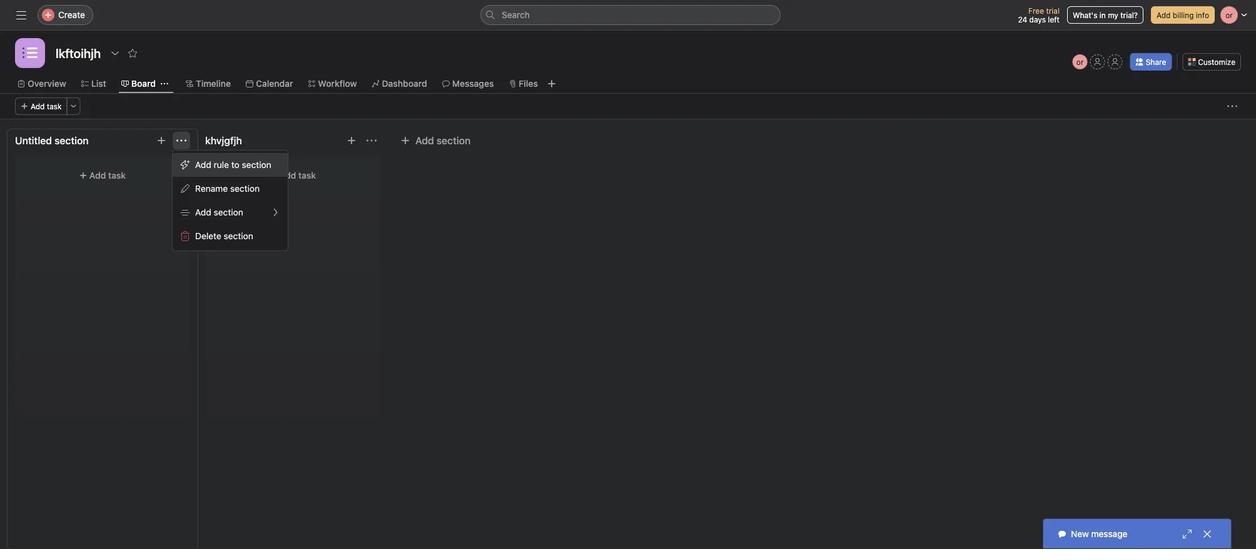 Task type: describe. For each thing, give the bounding box(es) containing it.
section down the rename section
[[214, 207, 243, 218]]

add task button for khvjgfjh
[[213, 165, 373, 187]]

messages link
[[442, 77, 494, 91]]

add billing info button
[[1151, 6, 1215, 24]]

add task button for untitled section
[[23, 165, 183, 187]]

what's
[[1073, 11, 1098, 19]]

timeline link
[[186, 77, 231, 91]]

more section actions image for khvjgfjh
[[367, 136, 377, 146]]

or button
[[1073, 54, 1088, 69]]

task for untitled section
[[108, 170, 126, 181]]

files link
[[509, 77, 538, 91]]

untitled section
[[15, 135, 89, 147]]

add inside button
[[415, 135, 434, 147]]

0 horizontal spatial add task
[[31, 102, 62, 111]]

task for khvjgfjh
[[298, 170, 316, 181]]

add inside add billing info button
[[1157, 11, 1171, 19]]

in
[[1100, 11, 1106, 19]]

files
[[519, 79, 538, 89]]

overview
[[28, 79, 66, 89]]

section down to
[[230, 184, 260, 194]]

workflow link
[[308, 77, 357, 91]]

board
[[131, 79, 156, 89]]

add task image for untitled section
[[156, 136, 166, 146]]

my
[[1108, 11, 1118, 19]]

list link
[[81, 77, 106, 91]]

0 horizontal spatial task
[[47, 102, 62, 111]]

calendar
[[256, 79, 293, 89]]

section inside menu item
[[242, 160, 271, 170]]

trial
[[1046, 6, 1060, 15]]

close image
[[1202, 530, 1212, 540]]

section inside button
[[437, 135, 471, 147]]

free
[[1028, 6, 1044, 15]]

trial?
[[1121, 11, 1138, 19]]

free trial 24 days left
[[1018, 6, 1060, 24]]

khvjgfjh
[[205, 135, 242, 147]]

new message
[[1071, 530, 1128, 540]]

workflow
[[318, 79, 357, 89]]

add tab image
[[547, 79, 557, 89]]

share
[[1146, 58, 1166, 66]]

add rule to section
[[195, 160, 271, 170]]

add section inside button
[[415, 135, 471, 147]]



Task type: vqa. For each thing, say whether or not it's contained in the screenshot.
Khvjgfjh
yes



Task type: locate. For each thing, give the bounding box(es) containing it.
0 horizontal spatial add task image
[[156, 136, 166, 146]]

search button
[[480, 5, 781, 25]]

overview link
[[18, 77, 66, 91]]

board link
[[121, 77, 156, 91]]

info
[[1196, 11, 1209, 19]]

days
[[1029, 15, 1046, 24]]

task
[[47, 102, 62, 111], [108, 170, 126, 181], [298, 170, 316, 181]]

what's in my trial?
[[1073, 11, 1138, 19]]

2 horizontal spatial task
[[298, 170, 316, 181]]

dashboard
[[382, 79, 427, 89]]

add task image down tab actions image
[[156, 136, 166, 146]]

or
[[1077, 58, 1084, 66]]

section right delete
[[224, 231, 253, 241]]

add task
[[31, 102, 62, 111], [89, 170, 126, 181], [280, 170, 316, 181]]

delete section
[[195, 231, 253, 241]]

add task for untitled section
[[89, 170, 126, 181]]

2 horizontal spatial add task
[[280, 170, 316, 181]]

0 horizontal spatial more section actions image
[[176, 136, 186, 146]]

24
[[1018, 15, 1027, 24]]

to
[[231, 160, 239, 170]]

1 horizontal spatial add section
[[415, 135, 471, 147]]

1 add task image from the left
[[156, 136, 166, 146]]

1 horizontal spatial more section actions image
[[367, 136, 377, 146]]

expand sidebar image
[[16, 10, 26, 20]]

1 horizontal spatial add task
[[89, 170, 126, 181]]

add task image down workflow
[[347, 136, 357, 146]]

0 horizontal spatial add section
[[195, 207, 243, 218]]

search
[[502, 10, 530, 20]]

add section
[[415, 135, 471, 147], [195, 207, 243, 218]]

what's in my trial? button
[[1067, 6, 1144, 24]]

section down messages link
[[437, 135, 471, 147]]

left
[[1048, 15, 1060, 24]]

add to starred image
[[128, 48, 138, 58]]

delete
[[195, 231, 221, 241]]

1 horizontal spatial task
[[108, 170, 126, 181]]

calendar link
[[246, 77, 293, 91]]

list
[[91, 79, 106, 89]]

add inside add rule to section menu item
[[195, 160, 211, 170]]

add section down messages link
[[415, 135, 471, 147]]

0 horizontal spatial more actions image
[[70, 103, 77, 110]]

create
[[58, 10, 85, 20]]

messages
[[452, 79, 494, 89]]

share button
[[1130, 53, 1172, 71]]

0 vertical spatial add section
[[415, 135, 471, 147]]

add section up delete section
[[195, 207, 243, 218]]

customize
[[1198, 58, 1236, 66]]

rename
[[195, 184, 228, 194]]

2 more section actions image from the left
[[367, 136, 377, 146]]

add rule to section menu item
[[173, 153, 288, 177]]

add task for khvjgfjh
[[280, 170, 316, 181]]

billing
[[1173, 11, 1194, 19]]

expand new message image
[[1182, 530, 1192, 540]]

more section actions image for untitled section
[[176, 136, 186, 146]]

dashboard link
[[372, 77, 427, 91]]

tab actions image
[[161, 80, 168, 88]]

show options image
[[110, 48, 120, 58]]

add
[[1157, 11, 1171, 19], [31, 102, 45, 111], [415, 135, 434, 147], [195, 160, 211, 170], [89, 170, 106, 181], [280, 170, 296, 181], [195, 207, 211, 218]]

add task image
[[156, 136, 166, 146], [347, 136, 357, 146]]

add section button
[[395, 129, 476, 152]]

more section actions image
[[176, 136, 186, 146], [367, 136, 377, 146]]

None text field
[[53, 42, 104, 64]]

rename section
[[195, 184, 260, 194]]

timeline
[[196, 79, 231, 89]]

1 more section actions image from the left
[[176, 136, 186, 146]]

rule
[[214, 160, 229, 170]]

add task button
[[15, 98, 67, 115], [23, 165, 183, 187], [213, 165, 373, 187]]

2 add task image from the left
[[347, 136, 357, 146]]

create button
[[38, 5, 93, 25]]

add task image for khvjgfjh
[[347, 136, 357, 146]]

add billing info
[[1157, 11, 1209, 19]]

more actions image
[[1227, 101, 1237, 111], [70, 103, 77, 110]]

more actions image down customize
[[1227, 101, 1237, 111]]

section
[[437, 135, 471, 147], [242, 160, 271, 170], [230, 184, 260, 194], [214, 207, 243, 218], [224, 231, 253, 241]]

customize button
[[1183, 53, 1241, 71]]

search list box
[[480, 5, 781, 25]]

section right to
[[242, 160, 271, 170]]

list image
[[23, 46, 38, 61]]

1 horizontal spatial add task image
[[347, 136, 357, 146]]

more actions image up untitled section
[[70, 103, 77, 110]]

1 vertical spatial add section
[[195, 207, 243, 218]]

1 horizontal spatial more actions image
[[1227, 101, 1237, 111]]



